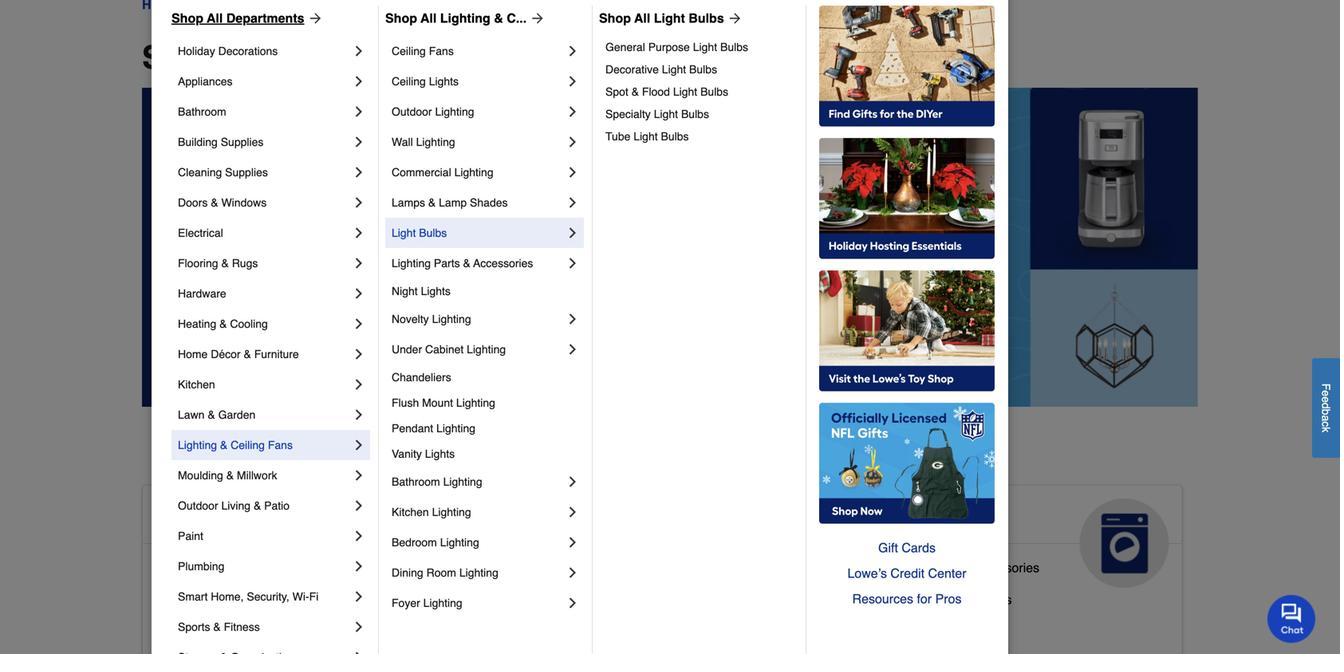 Task type: describe. For each thing, give the bounding box(es) containing it.
chevron right image for cleaning supplies
[[351, 164, 367, 180]]

& inside lawn & garden link
[[208, 409, 215, 421]]

bulbs down general purpose light bulbs "link"
[[689, 63, 717, 76]]

bathroom link
[[178, 97, 351, 127]]

shop all departments
[[142, 39, 474, 76]]

foyer lighting
[[392, 597, 463, 610]]

center
[[928, 566, 967, 581]]

1 vertical spatial bedroom
[[220, 592, 272, 607]]

accessories for lighting parts & accessories
[[473, 257, 533, 270]]

f e e d b a c k button
[[1312, 358, 1340, 458]]

accessible for accessible bathroom
[[156, 560, 217, 575]]

0 vertical spatial appliances link
[[178, 66, 351, 97]]

accessories for appliance parts & accessories
[[971, 560, 1040, 575]]

chevron right image for under cabinet lighting
[[565, 341, 581, 357]]

animal & pet care link
[[498, 486, 827, 588]]

& inside "pet beds, houses, & furniture" 'link'
[[620, 618, 629, 633]]

entry
[[220, 624, 250, 639]]

kitchen lighting link
[[392, 497, 565, 527]]

wall lighting
[[392, 136, 455, 148]]

moulding
[[178, 469, 223, 482]]

commercial
[[392, 166, 451, 179]]

cleaning supplies link
[[178, 157, 351, 187]]

supplies for cleaning supplies
[[225, 166, 268, 179]]

light down specialty light bulbs
[[634, 130, 658, 143]]

lighting & ceiling fans link
[[178, 430, 351, 460]]

& inside the lighting parts & accessories link
[[463, 257, 471, 270]]

electrical link
[[178, 218, 351, 248]]

chevron right image for outdoor lighting
[[565, 104, 581, 120]]

specialty light bulbs
[[606, 108, 709, 120]]

appliances image
[[1080, 499, 1169, 588]]

chevron right image for appliances
[[351, 73, 367, 89]]

lawn
[[178, 409, 205, 421]]

beds,
[[534, 618, 566, 633]]

light down general purpose light bulbs
[[662, 63, 686, 76]]

windows
[[221, 196, 267, 209]]

find gifts for the diyer. image
[[819, 6, 995, 127]]

& inside lighting & ceiling fans link
[[220, 439, 228, 452]]

arrow right image for shop all departments
[[304, 10, 324, 26]]

d
[[1320, 403, 1333, 409]]

chat invite button image
[[1268, 594, 1316, 643]]

lighting inside 'dining room lighting' link
[[459, 566, 499, 579]]

light up purpose
[[654, 11, 685, 26]]

lighting parts & accessories link
[[392, 248, 565, 278]]

under cabinet lighting
[[392, 343, 506, 356]]

tube
[[606, 130, 631, 143]]

bulbs down decorative light bulbs link at the top of page
[[701, 85, 729, 98]]

chandeliers link
[[392, 365, 581, 390]]

under
[[392, 343, 422, 356]]

smart
[[178, 590, 208, 603]]

chevron right image for flooring & rugs
[[351, 255, 367, 271]]

flush mount lighting
[[392, 397, 495, 409]]

& inside flooring & rugs link
[[221, 257, 229, 270]]

ceiling lights
[[392, 75, 459, 88]]

accessible entry & home link
[[156, 621, 300, 653]]

lighting inside wall lighting link
[[416, 136, 455, 148]]

decorations
[[218, 45, 278, 57]]

chevron right image for hardware
[[351, 286, 367, 302]]

lowe's credit center
[[848, 566, 967, 581]]

visit the lowe's toy shop. image
[[819, 270, 995, 392]]

hardware link
[[178, 278, 351, 309]]

departments for shop all departments
[[226, 11, 304, 26]]

outdoor living & patio
[[178, 499, 290, 512]]

home inside accessible home link
[[279, 505, 341, 531]]

chevron right image for bedroom lighting
[[565, 535, 581, 551]]

for
[[917, 592, 932, 606]]

bulbs up general purpose light bulbs "link"
[[689, 11, 724, 26]]

outdoor lighting link
[[392, 97, 565, 127]]

vanity
[[392, 448, 422, 460]]

wine
[[937, 592, 966, 607]]

light down "spot & flood light bulbs"
[[654, 108, 678, 120]]

lamps & lamp shades link
[[392, 187, 565, 218]]

officially licensed n f l gifts. shop now. image
[[819, 403, 995, 524]]

home décor & furniture link
[[178, 339, 351, 369]]

& inside the outdoor living & patio link
[[254, 499, 261, 512]]

bulbs down specialty light bulbs
[[661, 130, 689, 143]]

& inside home décor & furniture 'link'
[[244, 348, 251, 361]]

outdoor living & patio link
[[178, 491, 351, 521]]

1 vertical spatial fans
[[268, 439, 293, 452]]

& inside sports & fitness link
[[213, 621, 221, 633]]

pet beds, houses, & furniture link
[[511, 614, 684, 646]]

chevron right image for bathroom
[[351, 104, 367, 120]]

flood
[[642, 85, 670, 98]]

home,
[[211, 590, 244, 603]]

& inside appliance parts & accessories link
[[960, 560, 968, 575]]

chevron right image for outdoor living & patio
[[351, 498, 367, 514]]

lighting inside pendant lighting link
[[436, 422, 476, 435]]

chevron right image for doors & windows
[[351, 195, 367, 211]]

rugs
[[232, 257, 258, 270]]

shop for shop all light bulbs
[[599, 11, 631, 26]]

c
[[1320, 421, 1333, 427]]

bulbs down lamps & lamp shades
[[419, 227, 447, 239]]

bulbs inside "link"
[[720, 41, 748, 53]]

decorative
[[606, 63, 659, 76]]

bathroom lighting link
[[392, 467, 565, 497]]

& inside the 'lamps & lamp shades' link
[[428, 196, 436, 209]]

under cabinet lighting link
[[392, 334, 565, 365]]

bathroom lighting
[[392, 476, 482, 488]]

& inside accessible entry & home link
[[253, 624, 262, 639]]

accessible bathroom
[[156, 560, 275, 575]]

& inside the heating & cooling link
[[220, 318, 227, 330]]

outdoor lighting
[[392, 105, 474, 118]]

resources for pros
[[853, 592, 962, 606]]

& inside beverage & wine chillers link
[[925, 592, 933, 607]]

light bulbs link
[[392, 218, 565, 248]]

2 e from the top
[[1320, 397, 1333, 403]]

shop for shop all lighting & c...
[[385, 11, 417, 26]]

hardware
[[178, 287, 226, 300]]

lighting inside flush mount lighting link
[[456, 397, 495, 409]]

pet inside animal & pet care
[[614, 505, 649, 531]]

animal & pet care image
[[725, 499, 814, 588]]

all for lighting
[[421, 11, 437, 26]]

lights for night lights
[[421, 285, 451, 298]]

lights for ceiling lights
[[429, 75, 459, 88]]

lawn & garden link
[[178, 400, 351, 430]]

heating
[[178, 318, 216, 330]]

chevron right image for wall lighting
[[565, 134, 581, 150]]

chevron right image for kitchen
[[351, 377, 367, 393]]

ceiling for ceiling fans
[[392, 45, 426, 57]]

kitchen link
[[178, 369, 351, 400]]

chevron right image for bathroom lighting
[[565, 474, 581, 490]]

credit
[[891, 566, 925, 581]]

livestock supplies link
[[511, 582, 617, 614]]

& inside moulding & millwork link
[[226, 469, 234, 482]]

mount
[[422, 397, 453, 409]]

dining
[[392, 566, 423, 579]]

k
[[1320, 427, 1333, 433]]

lighting inside under cabinet lighting 'link'
[[467, 343, 506, 356]]

f
[[1320, 384, 1333, 390]]

2 vertical spatial ceiling
[[231, 439, 265, 452]]

chevron right image for kitchen lighting
[[565, 504, 581, 520]]

sports & fitness link
[[178, 612, 351, 642]]

bathroom for bathroom lighting
[[392, 476, 440, 488]]

bedroom lighting
[[392, 536, 479, 549]]

vanity lights link
[[392, 441, 581, 467]]

shop all light bulbs link
[[599, 9, 743, 28]]

appliance parts & accessories
[[867, 560, 1040, 575]]

chevron right image for moulding & millwork
[[351, 468, 367, 484]]

plumbing
[[178, 560, 224, 573]]

lamps
[[392, 196, 425, 209]]

holiday
[[178, 45, 215, 57]]

novelty lighting
[[392, 313, 471, 326]]

arrow right image for shop all lighting & c...
[[527, 10, 546, 26]]

accessible bathroom link
[[156, 557, 275, 589]]



Task type: vqa. For each thing, say whether or not it's contained in the screenshot.
118-
no



Task type: locate. For each thing, give the bounding box(es) containing it.
lowe's credit center link
[[819, 561, 995, 586]]

novelty lighting link
[[392, 304, 565, 334]]

e up b
[[1320, 397, 1333, 403]]

lights down pendant lighting
[[425, 448, 455, 460]]

lighting inside kitchen lighting link
[[432, 506, 471, 519]]

arrow right image up ceiling fans link at the left top of the page
[[527, 10, 546, 26]]

0 vertical spatial bathroom
[[178, 105, 226, 118]]

1 horizontal spatial pet
[[614, 505, 649, 531]]

a
[[1320, 415, 1333, 421]]

lighting parts & accessories
[[392, 257, 533, 270]]

1 vertical spatial outdoor
[[178, 499, 218, 512]]

& right lawn
[[208, 409, 215, 421]]

millwork
[[237, 469, 277, 482]]

chevron right image for smart home, security, wi-fi
[[351, 589, 367, 605]]

arrow right image inside shop all lighting & c... link
[[527, 10, 546, 26]]

1 vertical spatial kitchen
[[392, 506, 429, 519]]

lighting up "under cabinet lighting"
[[432, 313, 471, 326]]

0 vertical spatial accessories
[[473, 257, 533, 270]]

purpose
[[648, 41, 690, 53]]

foyer
[[392, 597, 420, 610]]

shop all lighting & c... link
[[385, 9, 546, 28]]

bedroom up fitness
[[220, 592, 272, 607]]

& right décor
[[244, 348, 251, 361]]

1 vertical spatial bathroom
[[392, 476, 440, 488]]

0 horizontal spatial arrow right image
[[304, 10, 324, 26]]

4 accessible from the top
[[156, 624, 217, 639]]

lamps & lamp shades
[[392, 196, 508, 209]]

night lights
[[392, 285, 451, 298]]

lighting down room
[[423, 597, 463, 610]]

supplies for building supplies
[[221, 136, 264, 148]]

furniture inside home décor & furniture 'link'
[[254, 348, 299, 361]]

outdoor up wall
[[392, 105, 432, 118]]

spot & flood light bulbs link
[[606, 81, 795, 103]]

chevron right image for holiday decorations
[[351, 43, 367, 59]]

& right spot
[[632, 85, 639, 98]]

chandeliers
[[392, 371, 451, 384]]

1 vertical spatial furniture
[[632, 618, 684, 633]]

garden
[[218, 409, 256, 421]]

1 horizontal spatial bedroom
[[392, 536, 437, 549]]

chevron right image for lamps & lamp shades
[[565, 195, 581, 211]]

& up moulding & millwork
[[220, 439, 228, 452]]

0 vertical spatial lights
[[429, 75, 459, 88]]

2 horizontal spatial shop
[[599, 11, 631, 26]]

dining room lighting
[[392, 566, 499, 579]]

accessible up sports
[[156, 592, 217, 607]]

lighting inside commercial lighting link
[[454, 166, 494, 179]]

beverage & wine chillers
[[867, 592, 1012, 607]]

lighting inside bathroom lighting link
[[443, 476, 482, 488]]

1 e from the top
[[1320, 390, 1333, 397]]

ceiling for ceiling lights
[[392, 75, 426, 88]]

novelty
[[392, 313, 429, 326]]

furniture inside "pet beds, houses, & furniture" 'link'
[[632, 618, 684, 633]]

bathroom up building
[[178, 105, 226, 118]]

0 vertical spatial appliances
[[178, 75, 233, 88]]

arrow right image for shop all light bulbs
[[724, 10, 743, 26]]

& left millwork
[[226, 469, 234, 482]]

dining room lighting link
[[392, 558, 565, 588]]

kitchen for kitchen
[[178, 378, 215, 391]]

wall lighting link
[[392, 127, 565, 157]]

chevron right image for electrical
[[351, 225, 367, 241]]

light bulbs
[[392, 227, 447, 239]]

resources
[[853, 592, 914, 606]]

appliances link down decorations
[[178, 66, 351, 97]]

flooring
[[178, 257, 218, 270]]

2 accessible from the top
[[156, 560, 217, 575]]

wall
[[392, 136, 413, 148]]

2 vertical spatial supplies
[[568, 586, 617, 601]]

& right houses,
[[620, 618, 629, 633]]

lighting inside lighting & ceiling fans link
[[178, 439, 217, 452]]

outdoor inside outdoor lighting link
[[392, 105, 432, 118]]

& right doors
[[211, 196, 218, 209]]

appliance
[[867, 560, 923, 575]]

smart home, security, wi-fi link
[[178, 582, 351, 612]]

bulbs
[[689, 11, 724, 26], [720, 41, 748, 53], [689, 63, 717, 76], [701, 85, 729, 98], [681, 108, 709, 120], [661, 130, 689, 143], [419, 227, 447, 239]]

all for departments
[[207, 11, 223, 26]]

chevron right image for building supplies
[[351, 134, 367, 150]]

cabinet
[[425, 343, 464, 356]]

0 horizontal spatial accessories
[[473, 257, 533, 270]]

1 arrow right image from the left
[[304, 10, 324, 26]]

accessible bedroom link
[[156, 589, 272, 621]]

& left rugs
[[221, 257, 229, 270]]

ceiling up millwork
[[231, 439, 265, 452]]

lighting down chandeliers link
[[456, 397, 495, 409]]

bathroom up smart home, security, wi-fi
[[220, 560, 275, 575]]

kitchen
[[178, 378, 215, 391], [392, 506, 429, 519]]

all up ceiling fans
[[421, 11, 437, 26]]

lighting inside the novelty lighting link
[[432, 313, 471, 326]]

e
[[1320, 390, 1333, 397], [1320, 397, 1333, 403]]

shop up ceiling fans
[[385, 11, 417, 26]]

arrow right image inside shop all departments link
[[304, 10, 324, 26]]

0 horizontal spatial outdoor
[[178, 499, 218, 512]]

2 arrow right image from the left
[[527, 10, 546, 26]]

beverage
[[867, 592, 921, 607]]

kitchen for kitchen lighting
[[392, 506, 429, 519]]

lighting down ceiling lights link
[[435, 105, 474, 118]]

0 horizontal spatial parts
[[434, 257, 460, 270]]

smart home, security, wi-fi
[[178, 590, 319, 603]]

living
[[221, 499, 251, 512]]

specialty light bulbs link
[[606, 103, 795, 125]]

0 horizontal spatial appliances
[[178, 75, 233, 88]]

departments up outdoor lighting
[[279, 39, 474, 76]]

3 accessible from the top
[[156, 592, 217, 607]]

sports & fitness
[[178, 621, 260, 633]]

home
[[178, 348, 208, 361], [279, 505, 341, 531], [266, 624, 300, 639]]

lighting down wall lighting link in the top of the page
[[454, 166, 494, 179]]

holiday hosting essentials. image
[[819, 138, 995, 259]]

furniture
[[254, 348, 299, 361], [632, 618, 684, 633]]

3 arrow right image from the left
[[724, 10, 743, 26]]

tube light bulbs link
[[606, 125, 795, 148]]

& left pros
[[925, 592, 933, 607]]

bathroom for bathroom
[[178, 105, 226, 118]]

moulding & millwork link
[[178, 460, 351, 491]]

all down shop all departments link
[[230, 39, 270, 76]]

building
[[178, 136, 218, 148]]

home inside home décor & furniture 'link'
[[178, 348, 208, 361]]

chevron right image for novelty lighting
[[565, 311, 581, 327]]

parts up night lights
[[434, 257, 460, 270]]

chevron right image for lighting & ceiling fans
[[351, 437, 367, 453]]

pet beds, houses, & furniture
[[511, 618, 684, 633]]

pendant lighting link
[[392, 416, 581, 441]]

0 vertical spatial ceiling
[[392, 45, 426, 57]]

1 horizontal spatial furniture
[[632, 618, 684, 633]]

appliances link up chillers at the bottom right of the page
[[854, 486, 1182, 588]]

shop all lighting & c...
[[385, 11, 527, 26]]

décor
[[211, 348, 241, 361]]

tube light bulbs
[[606, 130, 689, 143]]

accessible for accessible home
[[156, 505, 272, 531]]

chevron right image for lawn & garden
[[351, 407, 367, 423]]

lighting up ceiling fans link at the left top of the page
[[440, 11, 491, 26]]

accessible down moulding
[[156, 505, 272, 531]]

supplies up windows
[[225, 166, 268, 179]]

& right animal
[[592, 505, 608, 531]]

0 vertical spatial outdoor
[[392, 105, 432, 118]]

chevron right image for home décor & furniture
[[351, 346, 367, 362]]

chevron right image for ceiling lights
[[565, 73, 581, 89]]

gift cards link
[[819, 535, 995, 561]]

care
[[511, 531, 561, 556]]

lighting up moulding
[[178, 439, 217, 452]]

1 shop from the left
[[172, 11, 203, 26]]

& down accessible bedroom link
[[213, 621, 221, 633]]

& right the entry
[[253, 624, 262, 639]]

lighting inside shop all lighting & c... link
[[440, 11, 491, 26]]

ceiling fans link
[[392, 36, 565, 66]]

1 vertical spatial appliances link
[[854, 486, 1182, 588]]

shop all light bulbs
[[599, 11, 724, 26]]

chevron right image for plumbing
[[351, 559, 367, 574]]

sports
[[178, 621, 210, 633]]

lights up novelty lighting
[[421, 285, 451, 298]]

1 vertical spatial ceiling
[[392, 75, 426, 88]]

lighting inside the lighting parts & accessories link
[[392, 257, 431, 270]]

lighting inside foyer lighting link
[[423, 597, 463, 610]]

departments up holiday decorations link
[[226, 11, 304, 26]]

cooling
[[230, 318, 268, 330]]

lighting & ceiling fans
[[178, 439, 293, 452]]

shop up holiday
[[172, 11, 203, 26]]

accessible down smart at the bottom of page
[[156, 624, 217, 639]]

shop all departments link
[[172, 9, 324, 28]]

chevron right image for dining room lighting
[[565, 565, 581, 581]]

spot & flood light bulbs
[[606, 85, 729, 98]]

chevron right image for paint
[[351, 528, 367, 544]]

1 vertical spatial lights
[[421, 285, 451, 298]]

lighting up kitchen lighting link
[[443, 476, 482, 488]]

0 vertical spatial kitchen
[[178, 378, 215, 391]]

all up holiday decorations
[[207, 11, 223, 26]]

lighting up chandeliers link
[[467, 343, 506, 356]]

3 shop from the left
[[599, 11, 631, 26]]

bedroom lighting link
[[392, 527, 565, 558]]

arrow right image up general purpose light bulbs "link"
[[724, 10, 743, 26]]

& inside doors & windows link
[[211, 196, 218, 209]]

shop
[[142, 39, 222, 76]]

building supplies link
[[178, 127, 351, 157]]

all for light
[[634, 11, 650, 26]]

1 horizontal spatial accessories
[[971, 560, 1040, 575]]

night
[[392, 285, 418, 298]]

lights for vanity lights
[[425, 448, 455, 460]]

pet inside 'link'
[[511, 618, 530, 633]]

outdoor down moulding
[[178, 499, 218, 512]]

shop up general
[[599, 11, 631, 26]]

all up general
[[634, 11, 650, 26]]

resources for pros link
[[819, 586, 995, 612]]

2 horizontal spatial arrow right image
[[724, 10, 743, 26]]

1 accessible from the top
[[156, 505, 272, 531]]

2 vertical spatial bathroom
[[220, 560, 275, 575]]

1 vertical spatial pet
[[511, 618, 530, 633]]

lighting up night
[[392, 257, 431, 270]]

0 horizontal spatial shop
[[172, 11, 203, 26]]

supplies up cleaning supplies
[[221, 136, 264, 148]]

furniture down the heating & cooling link
[[254, 348, 299, 361]]

lighting down outdoor lighting
[[416, 136, 455, 148]]

shades
[[470, 196, 508, 209]]

& left c...
[[494, 11, 503, 26]]

accessible entry & home
[[156, 624, 300, 639]]

light inside "link"
[[693, 41, 717, 53]]

1 vertical spatial appliances
[[867, 505, 986, 531]]

0 vertical spatial furniture
[[254, 348, 299, 361]]

commercial lighting link
[[392, 157, 565, 187]]

ceiling up ceiling lights
[[392, 45, 426, 57]]

e up d
[[1320, 390, 1333, 397]]

0 horizontal spatial pet
[[511, 618, 530, 633]]

1 horizontal spatial appliances link
[[854, 486, 1182, 588]]

fitness
[[224, 621, 260, 633]]

foyer lighting link
[[392, 588, 565, 618]]

moulding & millwork
[[178, 469, 277, 482]]

bathroom down vanity lights
[[392, 476, 440, 488]]

arrow right image up shop all departments
[[304, 10, 324, 26]]

enjoy savings year-round. no matter what you're shopping for, find what you need at a great price. image
[[142, 88, 1198, 407]]

appliances down holiday
[[178, 75, 233, 88]]

furniture right houses,
[[632, 618, 684, 633]]

departments for shop all departments
[[279, 39, 474, 76]]

bedroom
[[392, 536, 437, 549], [220, 592, 272, 607]]

1 horizontal spatial kitchen
[[392, 506, 429, 519]]

light up decorative light bulbs link at the top of page
[[693, 41, 717, 53]]

cleaning
[[178, 166, 222, 179]]

outdoor for outdoor lighting
[[392, 105, 432, 118]]

0 horizontal spatial furniture
[[254, 348, 299, 361]]

1 horizontal spatial arrow right image
[[527, 10, 546, 26]]

light
[[654, 11, 685, 26], [693, 41, 717, 53], [662, 63, 686, 76], [673, 85, 697, 98], [654, 108, 678, 120], [634, 130, 658, 143], [392, 227, 416, 239]]

chevron right image for heating & cooling
[[351, 316, 367, 332]]

lamp
[[439, 196, 467, 209]]

& inside spot & flood light bulbs link
[[632, 85, 639, 98]]

supplies for livestock supplies
[[568, 586, 617, 601]]

0 horizontal spatial kitchen
[[178, 378, 215, 391]]

& left cooling
[[220, 318, 227, 330]]

1 vertical spatial home
[[279, 505, 341, 531]]

arrow right image inside shop all light bulbs link
[[724, 10, 743, 26]]

parts for appliance
[[926, 560, 956, 575]]

light down decorative light bulbs link at the top of page
[[673, 85, 697, 98]]

0 vertical spatial departments
[[226, 11, 304, 26]]

chevron right image for foyer lighting
[[565, 595, 581, 611]]

parts down cards
[[926, 560, 956, 575]]

lighting inside outdoor lighting link
[[435, 105, 474, 118]]

accessible home
[[156, 505, 341, 531]]

accessible up smart at the bottom of page
[[156, 560, 217, 575]]

kitchen up "bedroom lighting" at the left of the page
[[392, 506, 429, 519]]

all
[[207, 11, 223, 26], [421, 11, 437, 26], [634, 11, 650, 26], [230, 39, 270, 76]]

lights up outdoor lighting
[[429, 75, 459, 88]]

chevron right image for sports & fitness
[[351, 619, 367, 635]]

0 vertical spatial pet
[[614, 505, 649, 531]]

1 horizontal spatial fans
[[429, 45, 454, 57]]

outdoor for outdoor living & patio
[[178, 499, 218, 512]]

accessories up chillers at the bottom right of the page
[[971, 560, 1040, 575]]

1 horizontal spatial shop
[[385, 11, 417, 26]]

& down light bulbs link at the top of the page
[[463, 257, 471, 270]]

2 vertical spatial home
[[266, 624, 300, 639]]

chevron right image for lighting parts & accessories
[[565, 255, 581, 271]]

0 vertical spatial bedroom
[[392, 536, 437, 549]]

accessible home image
[[369, 499, 458, 588]]

bulbs down spot & flood light bulbs link
[[681, 108, 709, 120]]

ceiling down ceiling fans
[[392, 75, 426, 88]]

& left 'lamp'
[[428, 196, 436, 209]]

appliances link
[[178, 66, 351, 97], [854, 486, 1182, 588]]

1 vertical spatial departments
[[279, 39, 474, 76]]

lighting down flush mount lighting
[[436, 422, 476, 435]]

0 horizontal spatial bedroom
[[220, 592, 272, 607]]

pet
[[614, 505, 649, 531], [511, 618, 530, 633]]

1 vertical spatial supplies
[[225, 166, 268, 179]]

livestock supplies
[[511, 586, 617, 601]]

chevron right image
[[351, 43, 367, 59], [565, 73, 581, 89], [351, 104, 367, 120], [565, 104, 581, 120], [565, 164, 581, 180], [351, 195, 367, 211], [565, 195, 581, 211], [351, 225, 367, 241], [565, 225, 581, 241], [565, 311, 581, 327], [351, 407, 367, 423], [351, 468, 367, 484], [351, 498, 367, 514], [351, 528, 367, 544], [565, 535, 581, 551], [351, 559, 367, 574], [351, 619, 367, 635], [351, 649, 367, 654]]

1 horizontal spatial parts
[[926, 560, 956, 575]]

0 vertical spatial home
[[178, 348, 208, 361]]

fans up ceiling lights
[[429, 45, 454, 57]]

appliances up cards
[[867, 505, 986, 531]]

shop for shop all departments
[[172, 11, 203, 26]]

bulbs up decorative light bulbs link at the top of page
[[720, 41, 748, 53]]

lighting down the bathroom lighting
[[432, 506, 471, 519]]

accessories up 'night lights' link
[[473, 257, 533, 270]]

1 horizontal spatial appliances
[[867, 505, 986, 531]]

accessories
[[473, 257, 533, 270], [971, 560, 1040, 575]]

0 horizontal spatial appliances link
[[178, 66, 351, 97]]

pros
[[936, 592, 962, 606]]

& inside shop all lighting & c... link
[[494, 11, 503, 26]]

supplies up houses,
[[568, 586, 617, 601]]

0 vertical spatial fans
[[429, 45, 454, 57]]

1 vertical spatial parts
[[926, 560, 956, 575]]

& inside animal & pet care
[[592, 505, 608, 531]]

light down lamps
[[392, 227, 416, 239]]

0 horizontal spatial fans
[[268, 439, 293, 452]]

home inside accessible entry & home link
[[266, 624, 300, 639]]

f e e d b a c k
[[1320, 384, 1333, 433]]

& left the patio
[[254, 499, 261, 512]]

lighting up dining room lighting on the left
[[440, 536, 479, 549]]

lowe's
[[848, 566, 887, 581]]

lighting inside bedroom lighting link
[[440, 536, 479, 549]]

& up wine
[[960, 560, 968, 575]]

parts for lighting
[[434, 257, 460, 270]]

2 shop from the left
[[385, 11, 417, 26]]

lighting
[[440, 11, 491, 26], [435, 105, 474, 118], [416, 136, 455, 148], [454, 166, 494, 179], [392, 257, 431, 270], [432, 313, 471, 326], [467, 343, 506, 356], [456, 397, 495, 409], [436, 422, 476, 435], [178, 439, 217, 452], [443, 476, 482, 488], [432, 506, 471, 519], [440, 536, 479, 549], [459, 566, 499, 579], [423, 597, 463, 610]]

chillers
[[969, 592, 1012, 607]]

0 vertical spatial parts
[[434, 257, 460, 270]]

1 horizontal spatial outdoor
[[392, 105, 432, 118]]

chevron right image
[[565, 43, 581, 59], [351, 73, 367, 89], [351, 134, 367, 150], [565, 134, 581, 150], [351, 164, 367, 180], [351, 255, 367, 271], [565, 255, 581, 271], [351, 286, 367, 302], [351, 316, 367, 332], [565, 341, 581, 357], [351, 346, 367, 362], [351, 377, 367, 393], [351, 437, 367, 453], [565, 474, 581, 490], [565, 504, 581, 520], [565, 565, 581, 581], [351, 589, 367, 605], [565, 595, 581, 611]]

1 vertical spatial accessories
[[971, 560, 1040, 575]]

plumbing link
[[178, 551, 351, 582]]

lighting up foyer lighting link
[[459, 566, 499, 579]]

flush mount lighting link
[[392, 390, 581, 416]]

0 vertical spatial supplies
[[221, 136, 264, 148]]

fans up moulding & millwork link
[[268, 439, 293, 452]]

bedroom up dining
[[392, 536, 437, 549]]

accessible for accessible bedroom
[[156, 592, 217, 607]]

arrow right image
[[304, 10, 324, 26], [527, 10, 546, 26], [724, 10, 743, 26]]

chevron right image for commercial lighting
[[565, 164, 581, 180]]

kitchen up lawn
[[178, 378, 215, 391]]

chevron right image for light bulbs
[[565, 225, 581, 241]]

accessible for accessible entry & home
[[156, 624, 217, 639]]

chevron right image for ceiling fans
[[565, 43, 581, 59]]

patio
[[264, 499, 290, 512]]

2 vertical spatial lights
[[425, 448, 455, 460]]



